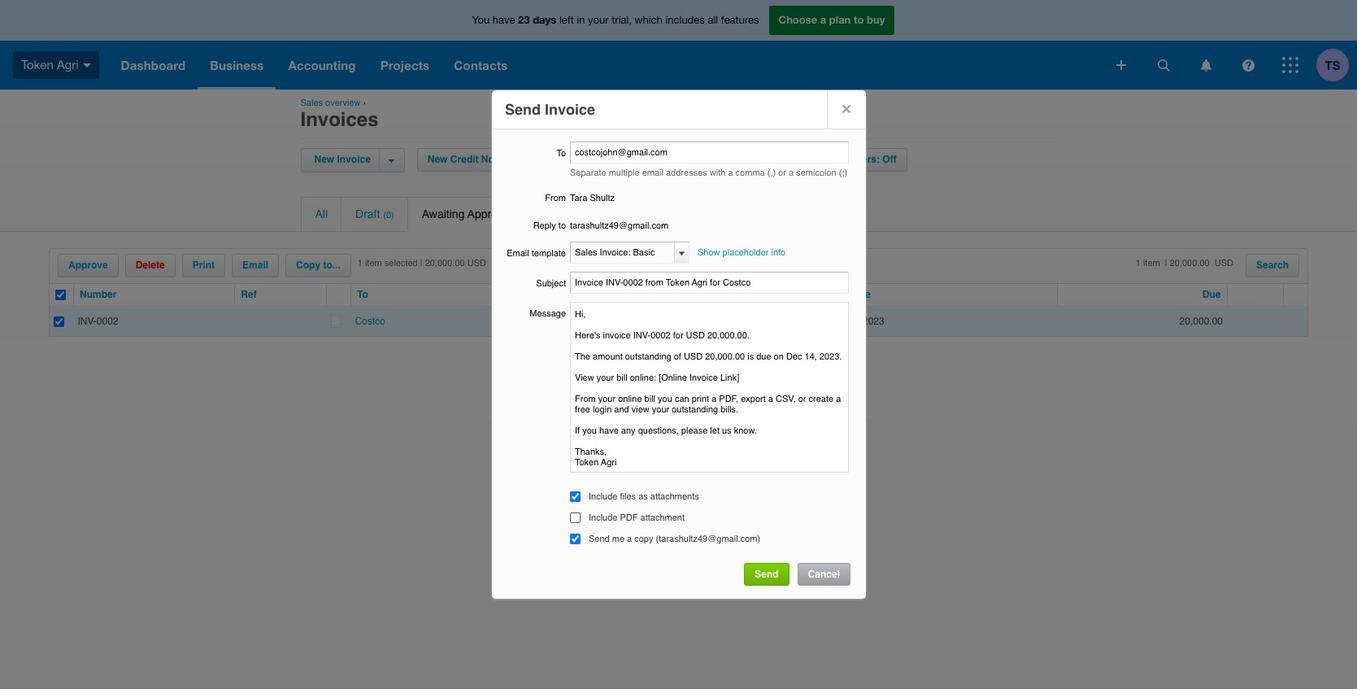 Task type: describe. For each thing, give the bounding box(es) containing it.
overview
[[325, 98, 361, 108]]

email link
[[233, 255, 278, 277]]

comma
[[736, 168, 765, 178]]

approve link
[[59, 255, 118, 277]]

include files as attachments
[[589, 491, 700, 502]]

tarashultz49@gmail.com
[[570, 220, 669, 231]]

(0)
[[383, 210, 394, 220]]

1 item                          | 20,000.00                              usd
[[1136, 258, 1234, 268]]

1 item selected | 20,000.00 usd
[[358, 258, 486, 268]]

To text field
[[570, 142, 849, 164]]

files
[[620, 491, 636, 502]]

14,
[[847, 315, 861, 327]]

addresses
[[666, 168, 708, 178]]

draft (0)
[[356, 207, 394, 220]]

reply to tarashultz49@gmail.com
[[533, 220, 669, 231]]

new invoice
[[314, 154, 371, 165]]

include for include files as attachments
[[589, 491, 618, 502]]

Include PDF attachment checkbox
[[570, 513, 581, 523]]

note
[[482, 154, 503, 165]]

separate
[[570, 168, 607, 178]]

due for "due" link
[[1203, 289, 1222, 300]]

ts banner
[[0, 0, 1358, 89]]

new for new credit note
[[428, 154, 448, 165]]

send statements link
[[527, 149, 626, 171]]

left
[[560, 14, 574, 26]]

reply
[[533, 220, 556, 231]]

agri
[[57, 58, 79, 71]]

print link
[[183, 255, 225, 277]]

plan
[[830, 13, 851, 26]]

svg image inside token agri popup button
[[83, 63, 91, 67]]

features
[[722, 14, 760, 26]]

shultz
[[590, 193, 615, 203]]

send statements
[[537, 154, 616, 165]]

due date
[[829, 289, 871, 300]]

all
[[708, 14, 719, 26]]

tara
[[570, 193, 588, 203]]

1 for 1 item selected | 20,000.00 usd
[[358, 258, 363, 268]]

inv-0002
[[78, 315, 118, 327]]

email
[[642, 168, 664, 178]]

1 for 1 item                          | 20,000.00                              usd
[[1136, 258, 1141, 268]]

you have 23 days left in your trial, which includes all features
[[472, 13, 760, 26]]

subject
[[536, 278, 566, 289]]

which
[[635, 14, 663, 26]]

send for send invoice
[[505, 101, 541, 118]]

statements
[[563, 154, 616, 165]]

export link
[[703, 149, 754, 171]]

a right or
[[789, 168, 794, 178]]

invoices
[[301, 108, 379, 131]]

number
[[80, 289, 117, 300]]

ts
[[1326, 57, 1341, 72]]

export
[[713, 154, 744, 165]]

email for email template
[[507, 248, 529, 259]]

or
[[779, 168, 787, 178]]

invoice reminders:                                  off
[[790, 154, 897, 165]]

buy
[[867, 13, 886, 26]]

days
[[533, 13, 557, 26]]

Include files as attachments checkbox
[[570, 491, 581, 502]]

show placeholder info
[[698, 247, 786, 258]]

credit
[[451, 154, 479, 165]]

0 horizontal spatial to
[[357, 289, 369, 300]]

inv-
[[78, 315, 97, 327]]

invoice for send invoice
[[545, 101, 596, 118]]

from tara shultz
[[545, 193, 615, 203]]

2 svg image from the left
[[1243, 59, 1255, 71]]

delete link
[[126, 255, 175, 277]]

include for include pdf attachment
[[589, 513, 618, 523]]

0002
[[97, 315, 118, 327]]

choose a plan to buy
[[779, 13, 886, 26]]

invoice for new invoice
[[337, 154, 371, 165]]

include pdf attachment
[[589, 513, 685, 523]]

usd
[[468, 258, 486, 268]]

item for 1 item                          | 20,000.00                              usd
[[1144, 258, 1161, 268]]

placeholder
[[723, 247, 769, 258]]

off
[[883, 154, 897, 165]]

due link
[[1203, 289, 1222, 300]]

copy
[[296, 260, 321, 271]]

me
[[612, 534, 625, 544]]

awaiting approval
[[422, 207, 516, 220]]

item for 1 item selected | 20,000.00 usd
[[365, 258, 382, 268]]

draft
[[356, 207, 380, 220]]

due date link
[[829, 289, 871, 300]]

1 svg image from the left
[[1201, 59, 1212, 71]]

(;)
[[839, 168, 848, 178]]

costco link
[[355, 315, 386, 327]]

all
[[315, 207, 328, 220]]

ts button
[[1317, 41, 1358, 89]]

Subject text field
[[570, 272, 849, 294]]

approve
[[68, 260, 108, 271]]

ref
[[241, 289, 257, 300]]

1 vertical spatial 20,000.00
[[1180, 315, 1224, 327]]



Task type: vqa. For each thing, say whether or not it's contained in the screenshot.
(0)
yes



Task type: locate. For each thing, give the bounding box(es) containing it.
0 horizontal spatial date
[[611, 289, 632, 300]]

1 horizontal spatial to
[[557, 148, 566, 159]]

20,000.00 down "due" link
[[1180, 315, 1224, 327]]

0 horizontal spatial invoice
[[337, 154, 371, 165]]

attachments
[[651, 491, 700, 502]]

from
[[545, 193, 566, 203]]

email inside email link
[[243, 260, 269, 271]]

choose
[[779, 13, 818, 26]]

send left me
[[589, 534, 610, 544]]

1 horizontal spatial email
[[507, 248, 529, 259]]

0 vertical spatial email
[[507, 248, 529, 259]]

2 date from the left
[[850, 289, 871, 300]]

2 1 from the left
[[1136, 258, 1141, 268]]

1 horizontal spatial to
[[854, 13, 864, 26]]

token agri
[[21, 58, 79, 71]]

search
[[1257, 260, 1290, 271]]

|
[[420, 258, 423, 268]]

as
[[639, 491, 648, 502]]

send for send me a copy (tarashultz49@gmail.com)
[[589, 534, 610, 544]]

1 horizontal spatial invoice
[[545, 101, 596, 118]]

send link
[[745, 563, 790, 586]]

a
[[821, 13, 827, 26], [729, 168, 734, 178], [789, 168, 794, 178], [627, 534, 632, 544]]

invoice
[[545, 101, 596, 118], [337, 154, 371, 165], [790, 154, 824, 165]]

copy to...
[[296, 260, 341, 271]]

2 horizontal spatial invoice
[[790, 154, 824, 165]]

new for new invoice
[[314, 154, 335, 165]]

(,)
[[768, 168, 776, 178]]

show placeholder info link
[[698, 247, 786, 258]]

a right me
[[627, 534, 632, 544]]

selected
[[385, 258, 418, 268]]

send for send statements
[[537, 154, 560, 165]]

send up send statements
[[505, 101, 541, 118]]

Message text field
[[570, 302, 849, 473]]

approval
[[468, 207, 512, 220]]

svg image
[[1283, 57, 1299, 73], [1158, 59, 1170, 71], [1117, 60, 1127, 70], [83, 63, 91, 67]]

date down tarashultz49@gmail.com
[[611, 289, 632, 300]]

send left cancel link
[[755, 569, 779, 580]]

2 due from the left
[[1203, 289, 1222, 300]]

your
[[588, 14, 609, 26]]

date inside due date link
[[850, 289, 871, 300]]

1 horizontal spatial date
[[850, 289, 871, 300]]

import
[[649, 154, 680, 165]]

sales overview link
[[301, 98, 361, 108]]

None checkbox
[[54, 316, 64, 327]]

0 horizontal spatial to
[[559, 220, 566, 231]]

cancel link
[[798, 563, 851, 586]]

0 vertical spatial to
[[557, 148, 566, 159]]

0 horizontal spatial svg image
[[1201, 59, 1212, 71]]

ref link
[[241, 289, 257, 300]]

awaiting approval link
[[408, 198, 540, 231]]

1 horizontal spatial due
[[1203, 289, 1222, 300]]

dec 14, 2023
[[827, 315, 890, 327]]

a right with
[[729, 168, 734, 178]]

email up ref
[[243, 260, 269, 271]]

23
[[518, 13, 530, 26]]

due up dec
[[829, 289, 847, 300]]

1 horizontal spatial new
[[428, 154, 448, 165]]

1 due from the left
[[829, 289, 847, 300]]

2 new from the left
[[428, 154, 448, 165]]

svg image
[[1201, 59, 1212, 71], [1243, 59, 1255, 71]]

send me a copy (tarashultz49@gmail.com)
[[589, 534, 761, 544]]

with
[[710, 168, 726, 178]]

invoice up send statements
[[545, 101, 596, 118]]

trial,
[[612, 14, 632, 26]]

send up the from
[[537, 154, 560, 165]]

0 horizontal spatial 1
[[358, 258, 363, 268]]

to...
[[323, 260, 341, 271]]

new left credit
[[428, 154, 448, 165]]

a inside the ts banner
[[821, 13, 827, 26]]

a left the plan
[[821, 13, 827, 26]]

new credit note link
[[418, 149, 513, 171]]

None checkbox
[[55, 290, 66, 300]]

include left files in the bottom left of the page
[[589, 491, 618, 502]]

in
[[577, 14, 585, 26]]

item
[[365, 258, 382, 268], [1144, 258, 1161, 268]]

due for due date
[[829, 289, 847, 300]]

invoice reminders:                                  off link
[[767, 149, 907, 171]]

0 horizontal spatial email
[[243, 260, 269, 271]]

search link
[[1247, 255, 1299, 277]]

to left buy
[[854, 13, 864, 26]]

date link
[[611, 289, 632, 300]]

to up the from
[[557, 148, 566, 159]]

1 item from the left
[[365, 258, 382, 268]]

to up costco
[[357, 289, 369, 300]]

to inside the ts banner
[[854, 13, 864, 26]]

send invoice
[[505, 101, 596, 118]]

1 vertical spatial to
[[559, 220, 566, 231]]

you
[[472, 14, 490, 26]]

to right reply
[[559, 220, 566, 231]]

new credit note
[[428, 154, 503, 165]]

include left pdf
[[589, 513, 618, 523]]

info
[[772, 247, 786, 258]]

attachment
[[641, 513, 685, 523]]

20,000.00 right |
[[425, 258, 465, 268]]

1 vertical spatial include
[[589, 513, 618, 523]]

1 vertical spatial to
[[357, 289, 369, 300]]

email for email
[[243, 260, 269, 271]]

Send me a copy (tarashultz49@gmail.com) checkbox
[[570, 534, 581, 544]]

0 horizontal spatial 20,000.00
[[425, 258, 465, 268]]

new down the invoices
[[314, 154, 335, 165]]

show
[[698, 247, 720, 258]]

0 vertical spatial include
[[589, 491, 618, 502]]

0 vertical spatial to
[[854, 13, 864, 26]]

›
[[363, 98, 366, 108]]

email left template
[[507, 248, 529, 259]]

reminders:
[[827, 154, 880, 165]]

0 horizontal spatial item
[[365, 258, 382, 268]]

send for send
[[755, 569, 779, 580]]

2023
[[863, 315, 885, 327]]

0 horizontal spatial due
[[829, 289, 847, 300]]

to link
[[357, 289, 369, 300]]

1 horizontal spatial svg image
[[1243, 59, 1255, 71]]

20,000.00
[[425, 258, 465, 268], [1180, 315, 1224, 327]]

number link
[[80, 289, 117, 300]]

multiple
[[609, 168, 640, 178]]

2 include from the top
[[589, 513, 618, 523]]

1 1 from the left
[[358, 258, 363, 268]]

2 item from the left
[[1144, 258, 1161, 268]]

copy
[[635, 534, 654, 544]]

to
[[557, 148, 566, 159], [357, 289, 369, 300]]

includes
[[666, 14, 705, 26]]

1 vertical spatial email
[[243, 260, 269, 271]]

1 date from the left
[[611, 289, 632, 300]]

1 include from the top
[[589, 491, 618, 502]]

1 new from the left
[[314, 154, 335, 165]]

1 horizontal spatial 1
[[1136, 258, 1141, 268]]

sales overview › invoices
[[301, 98, 379, 131]]

0 vertical spatial 20,000.00
[[425, 258, 465, 268]]

awaiting
[[422, 207, 465, 220]]

email template
[[507, 248, 566, 259]]

token
[[21, 58, 53, 71]]

None text field
[[571, 242, 674, 263]]

1 horizontal spatial item
[[1144, 258, 1161, 268]]

date up dec 14, 2023
[[850, 289, 871, 300]]

have
[[493, 14, 515, 26]]

message
[[530, 308, 566, 319]]

email
[[507, 248, 529, 259], [243, 260, 269, 271]]

0 horizontal spatial new
[[314, 154, 335, 165]]

sales
[[301, 98, 323, 108]]

due down 1 item                          | 20,000.00                              usd
[[1203, 289, 1222, 300]]

new invoice link
[[310, 149, 379, 171]]

pdf
[[620, 513, 638, 523]]

all link
[[301, 198, 341, 231]]

dec
[[827, 315, 844, 327]]

invoice up semicolon
[[790, 154, 824, 165]]

invoice down the invoices
[[337, 154, 371, 165]]

1 horizontal spatial 20,000.00
[[1180, 315, 1224, 327]]

costco
[[355, 315, 386, 327]]

semicolon
[[797, 168, 837, 178]]

import link
[[639, 149, 689, 171]]



